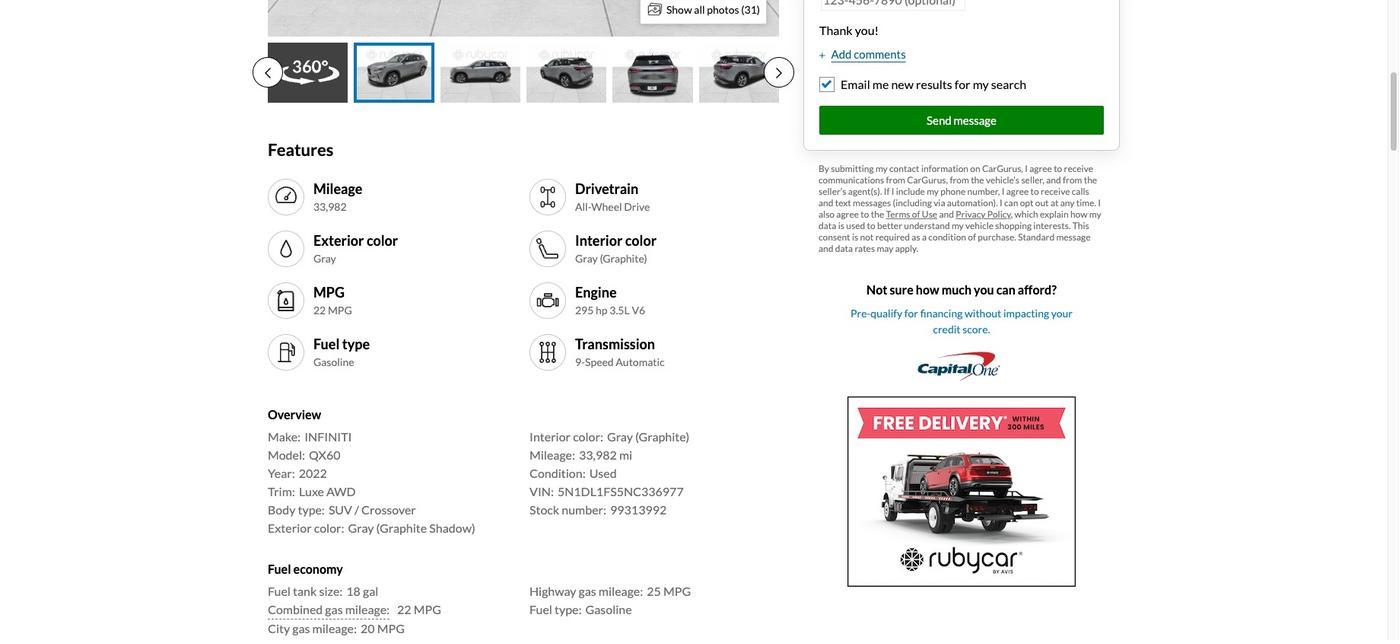 Task type: vqa. For each thing, say whether or not it's contained in the screenshot.
bottom The "Rating"
no



Task type: describe. For each thing, give the bounding box(es) containing it.
0 vertical spatial for
[[955, 77, 971, 91]]

if
[[884, 186, 890, 197]]

privacy
[[956, 209, 986, 220]]

interior color image
[[536, 237, 560, 261]]

transmission
[[575, 336, 655, 353]]

my left phone
[[927, 186, 939, 197]]

and right use
[[940, 209, 954, 220]]

my left search
[[973, 77, 989, 91]]

financing
[[921, 307, 963, 320]]

exterior inside exterior color gray
[[314, 232, 364, 249]]

engine
[[575, 284, 617, 301]]

terms of use link
[[886, 209, 938, 220]]

trim:
[[268, 484, 295, 499]]

1 vertical spatial receive
[[1041, 186, 1070, 197]]

seller's
[[819, 186, 847, 197]]

interior for color:
[[530, 429, 571, 444]]

to down agent(s).
[[861, 209, 870, 220]]

speed
[[585, 355, 614, 368]]

view vehicle photo 5 image
[[613, 43, 693, 103]]

add
[[832, 47, 852, 61]]

features
[[268, 139, 334, 160]]

exterior color gray
[[314, 232, 398, 265]]

, which explain how my data is used to better understand my vehicle shopping interests. this consent is not required as a condition of purchase. standard message and data rates may apply.
[[819, 209, 1102, 254]]

0 horizontal spatial is
[[839, 220, 845, 232]]

fuel for economy
[[268, 562, 291, 576]]

(graphite
[[376, 521, 427, 535]]

send
[[927, 113, 952, 127]]

awd
[[327, 484, 356, 499]]

my left vehicle
[[952, 220, 964, 232]]

search
[[992, 77, 1027, 91]]

0 vertical spatial agree
[[1030, 163, 1053, 174]]

overview
[[268, 407, 321, 422]]

submitting
[[831, 163, 874, 174]]

33,982 inside interior color: gray (graphite) mileage: 33,982 mi condition: used vin: 5n1dl1fs5nc336977 stock number: 99313992
[[579, 448, 617, 462]]

33,982 inside mileage 33,982
[[314, 200, 347, 213]]

can inside by submitting my contact information on cargurus, i agree to receive communications from cargurus, from the vehicle's seller, and from the seller's agent(s). if i include my phone number, i agree to receive calls and text messages (including via automation). i can opt out at any time. i also agree to the
[[1005, 197, 1019, 209]]

my down calls
[[1090, 209, 1102, 220]]

model:
[[268, 448, 305, 462]]

to inside ", which explain how my data is used to better understand my vehicle shopping interests. this consent is not required as a condition of purchase. standard message and data rates may apply."
[[867, 220, 876, 232]]

by
[[819, 163, 830, 174]]

(including
[[893, 197, 932, 209]]

fuel economy
[[268, 562, 343, 576]]

terms of use and privacy policy
[[886, 209, 1011, 220]]

type: inside 'make: infiniti model: qx60 year: 2022 trim: luxe awd body type: suv / crossover exterior color: gray (graphite shadow)'
[[298, 502, 325, 517]]

vehicle full photo image
[[268, 0, 779, 37]]

transmission 9-speed automatic
[[575, 336, 665, 368]]

time.
[[1077, 197, 1097, 209]]

body
[[268, 502, 296, 517]]

economy
[[293, 562, 343, 576]]

0 horizontal spatial cargurus,
[[907, 174, 948, 186]]

1 vertical spatial agree
[[1007, 186, 1029, 197]]

and left 'text' on the top of the page
[[819, 197, 834, 209]]

drivetrain image
[[536, 185, 560, 209]]

view vehicle photo 1 image
[[268, 43, 348, 103]]

qualify
[[871, 307, 903, 320]]

terms
[[886, 209, 911, 220]]

you!
[[855, 23, 879, 37]]

email me new results for my search
[[841, 77, 1027, 91]]

text
[[836, 197, 852, 209]]

mpg inside highway gas mileage: 25 mpg fuel type: gasoline
[[664, 584, 691, 599]]

0 vertical spatial receive
[[1065, 163, 1094, 174]]

automatic
[[616, 355, 665, 368]]

consent
[[819, 232, 851, 243]]

much
[[942, 283, 972, 297]]

drive
[[624, 200, 650, 213]]

and right seller,
[[1047, 174, 1062, 186]]

gasoline inside highway gas mileage: 25 mpg fuel type: gasoline
[[586, 602, 632, 617]]

mileage image
[[274, 185, 298, 209]]

99313992
[[610, 502, 667, 517]]

engine image
[[536, 288, 560, 313]]

fuel type image
[[274, 340, 298, 365]]

thank
[[820, 23, 853, 37]]

mileage:
[[530, 448, 575, 462]]

tank
[[293, 584, 317, 599]]

via
[[934, 197, 946, 209]]

message inside ", which explain how my data is used to better understand my vehicle shopping interests. this consent is not required as a condition of purchase. standard message and data rates may apply."
[[1057, 232, 1091, 243]]

send message
[[927, 113, 997, 127]]

add comments button
[[820, 46, 906, 63]]

make: infiniti model: qx60 year: 2022 trim: luxe awd body type: suv / crossover exterior color: gray (graphite shadow)
[[268, 429, 475, 535]]

apply.
[[896, 243, 919, 254]]

required
[[876, 232, 910, 243]]

phone
[[941, 186, 966, 197]]

mileage
[[314, 181, 363, 197]]

prev page image
[[265, 67, 271, 79]]

i left , at the right top of page
[[1000, 197, 1003, 209]]

number:
[[562, 502, 607, 517]]

view vehicle photo 6 image
[[699, 43, 779, 103]]

standard
[[1019, 232, 1055, 243]]

(graphite) for color
[[600, 252, 648, 265]]

out
[[1036, 197, 1049, 209]]

1 vertical spatial how
[[916, 283, 940, 297]]

exterior inside 'make: infiniti model: qx60 year: 2022 trim: luxe awd body type: suv / crossover exterior color: gray (graphite shadow)'
[[268, 521, 312, 535]]

a
[[922, 232, 927, 243]]

gray for interior color: gray (graphite) mileage: 33,982 mi condition: used vin: 5n1dl1fs5nc336977 stock number: 99313992
[[607, 429, 633, 444]]

make:
[[268, 429, 301, 444]]

by submitting my contact information on cargurus, i agree to receive communications from cargurus, from the vehicle's seller, and from the seller's agent(s). if i include my phone number, i agree to receive calls and text messages (including via automation). i can opt out at any time. i also agree to the
[[819, 163, 1101, 220]]

transmission image
[[536, 340, 560, 365]]

color for interior color
[[625, 232, 657, 249]]

mpg 22 mpg
[[314, 284, 352, 316]]

how inside ", which explain how my data is used to better understand my vehicle shopping interests. this consent is not required as a condition of purchase. standard message and data rates may apply."
[[1071, 209, 1088, 220]]

fuel type gasoline
[[314, 336, 370, 368]]

to right seller,
[[1054, 163, 1063, 174]]

(31)
[[742, 3, 760, 16]]

to left at
[[1031, 186, 1040, 197]]

vehicle
[[966, 220, 994, 232]]

,
[[1011, 209, 1013, 220]]

luxe
[[299, 484, 324, 499]]

used
[[590, 466, 617, 480]]

of inside ", which explain how my data is used to better understand my vehicle shopping interests. this consent is not required as a condition of purchase. standard message and data rates may apply."
[[968, 232, 977, 243]]

shopping
[[996, 220, 1032, 232]]

send message button
[[820, 105, 1104, 135]]

policy
[[988, 209, 1011, 220]]

stock
[[530, 502, 560, 517]]

messages
[[853, 197, 892, 209]]

i right vehicle's
[[1025, 163, 1028, 174]]

photos
[[707, 3, 740, 16]]

pre-qualify for financing without impacting your credit score.
[[851, 307, 1073, 336]]

i right if
[[892, 186, 895, 197]]



Task type: locate. For each thing, give the bounding box(es) containing it.
cargurus, right on
[[983, 163, 1024, 174]]

(graphite) for color:
[[636, 429, 690, 444]]

message inside button
[[954, 113, 997, 127]]

agree
[[1030, 163, 1053, 174], [1007, 186, 1029, 197], [837, 209, 859, 220]]

mileage 33,982
[[314, 181, 363, 213]]

from
[[886, 174, 906, 186], [950, 174, 970, 186], [1063, 174, 1083, 186]]

fuel for tank
[[268, 584, 291, 599]]

message right send
[[954, 113, 997, 127]]

color: inside interior color: gray (graphite) mileage: 33,982 mi condition: used vin: 5n1dl1fs5nc336977 stock number: 99313992
[[573, 429, 604, 444]]

message down explain at right top
[[1057, 232, 1091, 243]]

1 vertical spatial 22
[[397, 602, 412, 617]]

tab list
[[253, 43, 795, 103]]

0 horizontal spatial 33,982
[[314, 200, 347, 213]]

0 vertical spatial 33,982
[[314, 200, 347, 213]]

1 horizontal spatial cargurus,
[[983, 163, 1024, 174]]

(graphite)
[[600, 252, 648, 265], [636, 429, 690, 444]]

condition
[[929, 232, 967, 243]]

2 horizontal spatial from
[[1063, 174, 1083, 186]]

gray down "/"
[[348, 521, 374, 535]]

25
[[647, 584, 661, 599]]

1 horizontal spatial color:
[[573, 429, 604, 444]]

1 horizontal spatial exterior
[[314, 232, 364, 249]]

can right you
[[997, 283, 1016, 297]]

wheel
[[592, 200, 622, 213]]

any
[[1061, 197, 1075, 209]]

the up automation).
[[971, 174, 985, 186]]

next page image
[[776, 67, 782, 79]]

color for exterior color
[[367, 232, 398, 249]]

fuel left type
[[314, 336, 340, 353]]

gas
[[579, 584, 597, 599], [325, 602, 343, 617], [293, 621, 310, 636]]

receive up calls
[[1065, 163, 1094, 174]]

fuel inside fuel tank size: 18 gal combined gas mileage: 22 mpg city gas mileage: 20 mpg
[[268, 584, 291, 599]]

also
[[819, 209, 835, 220]]

interior down wheel
[[575, 232, 623, 249]]

mileage: left 25 at the bottom left of the page
[[599, 584, 643, 599]]

the left terms
[[871, 209, 885, 220]]

this
[[1073, 220, 1090, 232]]

how right sure
[[916, 283, 940, 297]]

interior inside interior color: gray (graphite) mileage: 33,982 mi condition: used vin: 5n1dl1fs5nc336977 stock number: 99313992
[[530, 429, 571, 444]]

1 vertical spatial mileage:
[[345, 602, 390, 617]]

sure
[[890, 283, 914, 297]]

not
[[867, 283, 888, 297]]

2 color from the left
[[625, 232, 657, 249]]

automation).
[[947, 197, 998, 209]]

0 vertical spatial gas
[[579, 584, 597, 599]]

exterior down mileage 33,982 on the left
[[314, 232, 364, 249]]

at
[[1051, 197, 1059, 209]]

and down also
[[819, 243, 834, 254]]

9-
[[575, 355, 585, 368]]

/
[[355, 502, 359, 517]]

0 horizontal spatial interior
[[530, 429, 571, 444]]

3 from from the left
[[1063, 174, 1083, 186]]

0 horizontal spatial gasoline
[[314, 355, 354, 368]]

1 vertical spatial message
[[1057, 232, 1091, 243]]

0 horizontal spatial of
[[912, 209, 921, 220]]

type:
[[298, 502, 325, 517], [555, 602, 582, 617]]

gas inside highway gas mileage: 25 mpg fuel type: gasoline
[[579, 584, 597, 599]]

(graphite) up 5n1dl1fs5nc336977
[[636, 429, 690, 444]]

view vehicle photo 2 image
[[354, 43, 434, 103]]

mi
[[619, 448, 633, 462]]

is
[[839, 220, 845, 232], [852, 232, 859, 243]]

0 vertical spatial gasoline
[[314, 355, 354, 368]]

can left opt
[[1005, 197, 1019, 209]]

295
[[575, 303, 594, 316]]

add comments
[[832, 47, 906, 61]]

on
[[971, 163, 981, 174]]

explain
[[1041, 209, 1069, 220]]

interests.
[[1034, 220, 1071, 232]]

type: inside highway gas mileage: 25 mpg fuel type: gasoline
[[555, 602, 582, 617]]

1 horizontal spatial how
[[1071, 209, 1088, 220]]

1 horizontal spatial the
[[971, 174, 985, 186]]

not
[[860, 232, 874, 243]]

communications
[[819, 174, 885, 186]]

calls
[[1072, 186, 1090, 197]]

size:
[[319, 584, 343, 599]]

1 horizontal spatial type:
[[555, 602, 582, 617]]

(graphite) inside interior color gray (graphite)
[[600, 252, 648, 265]]

0 vertical spatial interior
[[575, 232, 623, 249]]

how down calls
[[1071, 209, 1088, 220]]

0 vertical spatial how
[[1071, 209, 1088, 220]]

2 vertical spatial agree
[[837, 209, 859, 220]]

data left rates at the top right
[[836, 243, 853, 254]]

advertisement region
[[848, 396, 1076, 587]]

receive up explain at right top
[[1041, 186, 1070, 197]]

gray inside interior color: gray (graphite) mileage: 33,982 mi condition: used vin: 5n1dl1fs5nc336977 stock number: 99313992
[[607, 429, 633, 444]]

33,982
[[314, 200, 347, 213], [579, 448, 617, 462]]

engine 295 hp 3.5l v6
[[575, 284, 645, 316]]

i right number,
[[1002, 186, 1005, 197]]

and inside ", which explain how my data is used to better understand my vehicle shopping interests. this consent is not required as a condition of purchase. standard message and data rates may apply."
[[819, 243, 834, 254]]

1 vertical spatial can
[[997, 283, 1016, 297]]

rates
[[855, 243, 875, 254]]

1 from from the left
[[886, 174, 906, 186]]

fuel tank size: 18 gal combined gas mileage: 22 mpg city gas mileage: 20 mpg
[[268, 584, 441, 636]]

5n1dl1fs5nc336977
[[558, 484, 684, 499]]

gray for interior color gray (graphite)
[[575, 252, 598, 265]]

hp
[[596, 303, 608, 316]]

(graphite) up the engine
[[600, 252, 648, 265]]

1 horizontal spatial is
[[852, 232, 859, 243]]

1 vertical spatial exterior
[[268, 521, 312, 535]]

gray up the engine
[[575, 252, 598, 265]]

fuel down highway
[[530, 602, 553, 617]]

fuel up 'combined'
[[268, 584, 291, 599]]

fuel left economy
[[268, 562, 291, 576]]

2022
[[299, 466, 327, 480]]

1 horizontal spatial for
[[955, 77, 971, 91]]

1 vertical spatial type:
[[555, 602, 582, 617]]

0 vertical spatial mileage:
[[599, 584, 643, 599]]

0 vertical spatial message
[[954, 113, 997, 127]]

0 horizontal spatial from
[[886, 174, 906, 186]]

plus image
[[820, 52, 825, 60]]

1 horizontal spatial gasoline
[[586, 602, 632, 617]]

3.5l
[[610, 303, 630, 316]]

0 horizontal spatial color
[[367, 232, 398, 249]]

0 vertical spatial data
[[819, 220, 837, 232]]

of down privacy
[[968, 232, 977, 243]]

include
[[896, 186, 925, 197]]

i right time.
[[1099, 197, 1101, 209]]

0 vertical spatial color:
[[573, 429, 604, 444]]

22 inside the mpg 22 mpg
[[314, 303, 326, 316]]

interior
[[575, 232, 623, 249], [530, 429, 571, 444]]

fuel inside fuel type gasoline
[[314, 336, 340, 353]]

0 horizontal spatial for
[[905, 307, 919, 320]]

color inside exterior color gray
[[367, 232, 398, 249]]

mileage: left 20
[[313, 621, 357, 636]]

gasoline inside fuel type gasoline
[[314, 355, 354, 368]]

1 vertical spatial gas
[[325, 602, 343, 617]]

year:
[[268, 466, 295, 480]]

information
[[922, 163, 969, 174]]

33,982 up used
[[579, 448, 617, 462]]

new
[[892, 77, 914, 91]]

fuel inside highway gas mileage: 25 mpg fuel type: gasoline
[[530, 602, 553, 617]]

1 horizontal spatial of
[[968, 232, 977, 243]]

gray inside 'make: infiniti model: qx60 year: 2022 trim: luxe awd body type: suv / crossover exterior color: gray (graphite shadow)'
[[348, 521, 374, 535]]

highway
[[530, 584, 577, 599]]

mileage: down the gal
[[345, 602, 390, 617]]

from left on
[[950, 174, 970, 186]]

color: inside 'make: infiniti model: qx60 year: 2022 trim: luxe awd body type: suv / crossover exterior color: gray (graphite shadow)'
[[314, 521, 344, 535]]

(graphite) inside interior color: gray (graphite) mileage: 33,982 mi condition: used vin: 5n1dl1fs5nc336977 stock number: 99313992
[[636, 429, 690, 444]]

mpg
[[314, 284, 345, 301], [328, 303, 352, 316], [664, 584, 691, 599], [414, 602, 441, 617], [377, 621, 405, 636]]

combined
[[268, 602, 323, 617]]

results
[[916, 77, 953, 91]]

1 color from the left
[[367, 232, 398, 249]]

type
[[342, 336, 370, 353]]

cargurus, up via
[[907, 174, 948, 186]]

exterior
[[314, 232, 364, 249], [268, 521, 312, 535]]

0 vertical spatial (graphite)
[[600, 252, 648, 265]]

0 horizontal spatial how
[[916, 283, 940, 297]]

1 horizontal spatial 22
[[397, 602, 412, 617]]

2 horizontal spatial the
[[1084, 174, 1098, 186]]

0 vertical spatial can
[[1005, 197, 1019, 209]]

may
[[877, 243, 894, 254]]

2 horizontal spatial gas
[[579, 584, 597, 599]]

0 vertical spatial of
[[912, 209, 921, 220]]

interior color gray (graphite)
[[575, 232, 657, 265]]

of left use
[[912, 209, 921, 220]]

2 horizontal spatial agree
[[1030, 163, 1053, 174]]

0 vertical spatial exterior
[[314, 232, 364, 249]]

agree up , at the right top of page
[[1007, 186, 1029, 197]]

seller,
[[1022, 174, 1045, 186]]

0 horizontal spatial gas
[[293, 621, 310, 636]]

22
[[314, 303, 326, 316], [397, 602, 412, 617]]

0 horizontal spatial the
[[871, 209, 885, 220]]

20
[[361, 621, 375, 636]]

1 vertical spatial color:
[[314, 521, 344, 535]]

gasoline
[[314, 355, 354, 368], [586, 602, 632, 617]]

exterior down body
[[268, 521, 312, 535]]

fuel
[[314, 336, 340, 353], [268, 562, 291, 576], [268, 584, 291, 599], [530, 602, 553, 617]]

1 vertical spatial (graphite)
[[636, 429, 690, 444]]

0 horizontal spatial message
[[954, 113, 997, 127]]

2 vertical spatial mileage:
[[313, 621, 357, 636]]

without
[[965, 307, 1002, 320]]

agree right also
[[837, 209, 859, 220]]

gray up mi
[[607, 429, 633, 444]]

2 vertical spatial gas
[[293, 621, 310, 636]]

my left contact
[[876, 163, 888, 174]]

is left not
[[852, 232, 859, 243]]

view vehicle photo 3 image
[[440, 43, 521, 103]]

1 vertical spatial gasoline
[[586, 602, 632, 617]]

show all photos (31)
[[667, 3, 760, 16]]

0 horizontal spatial agree
[[837, 209, 859, 220]]

you
[[974, 283, 995, 297]]

1 horizontal spatial from
[[950, 174, 970, 186]]

1 horizontal spatial interior
[[575, 232, 623, 249]]

contact
[[890, 163, 920, 174]]

interior up mileage:
[[530, 429, 571, 444]]

comments
[[854, 47, 906, 61]]

1 horizontal spatial 33,982
[[579, 448, 617, 462]]

1 horizontal spatial message
[[1057, 232, 1091, 243]]

1 vertical spatial data
[[836, 243, 853, 254]]

number,
[[968, 186, 1000, 197]]

for right the results
[[955, 77, 971, 91]]

0 horizontal spatial 22
[[314, 303, 326, 316]]

1 vertical spatial for
[[905, 307, 919, 320]]

data down 'text' on the top of the page
[[819, 220, 837, 232]]

view vehicle photo 4 image
[[527, 43, 607, 103]]

mileage: inside highway gas mileage: 25 mpg fuel type: gasoline
[[599, 584, 643, 599]]

color: down suv
[[314, 521, 344, 535]]

1 vertical spatial interior
[[530, 429, 571, 444]]

gal
[[363, 584, 379, 599]]

for right qualify
[[905, 307, 919, 320]]

gas right highway
[[579, 584, 597, 599]]

0 horizontal spatial exterior
[[268, 521, 312, 535]]

0 horizontal spatial color:
[[314, 521, 344, 535]]

1 horizontal spatial agree
[[1007, 186, 1029, 197]]

interior for color
[[575, 232, 623, 249]]

agree up out
[[1030, 163, 1053, 174]]

1 horizontal spatial color
[[625, 232, 657, 249]]

vin:
[[530, 484, 554, 499]]

gray for exterior color gray
[[314, 252, 336, 265]]

which
[[1015, 209, 1039, 220]]

22 inside fuel tank size: 18 gal combined gas mileage: 22 mpg city gas mileage: 20 mpg
[[397, 602, 412, 617]]

1 vertical spatial of
[[968, 232, 977, 243]]

mpg image
[[274, 288, 298, 313]]

drivetrain
[[575, 181, 639, 197]]

used
[[847, 220, 866, 232]]

highway gas mileage: 25 mpg fuel type: gasoline
[[530, 584, 691, 617]]

gray inside exterior color gray
[[314, 252, 336, 265]]

2 from from the left
[[950, 174, 970, 186]]

is left used
[[839, 220, 845, 232]]

type: down luxe
[[298, 502, 325, 517]]

agent(s).
[[849, 186, 882, 197]]

the up time.
[[1084, 174, 1098, 186]]

gray right exterior color image
[[314, 252, 336, 265]]

your
[[1052, 307, 1073, 320]]

1 vertical spatial 33,982
[[579, 448, 617, 462]]

gas down size: at the bottom
[[325, 602, 343, 617]]

to right used
[[867, 220, 876, 232]]

Phone (optional) telephone field
[[821, 0, 966, 11]]

for inside pre-qualify for financing without impacting your credit score.
[[905, 307, 919, 320]]

shadow)
[[430, 521, 475, 535]]

show
[[667, 3, 692, 16]]

exterior color image
[[274, 237, 298, 261]]

color inside interior color gray (graphite)
[[625, 232, 657, 249]]

thank you!
[[820, 23, 879, 37]]

interior inside interior color gray (graphite)
[[575, 232, 623, 249]]

0 vertical spatial 22
[[314, 303, 326, 316]]

gas down 'combined'
[[293, 621, 310, 636]]

from up (including
[[886, 174, 906, 186]]

fuel for type
[[314, 336, 340, 353]]

afford?
[[1018, 283, 1057, 297]]

from up any
[[1063, 174, 1083, 186]]

0 vertical spatial type:
[[298, 502, 325, 517]]

email
[[841, 77, 871, 91]]

type: down highway
[[555, 602, 582, 617]]

33,982 down mileage
[[314, 200, 347, 213]]

1 horizontal spatial gas
[[325, 602, 343, 617]]

color: up used
[[573, 429, 604, 444]]

0 horizontal spatial type:
[[298, 502, 325, 517]]

use
[[922, 209, 938, 220]]

gray inside interior color gray (graphite)
[[575, 252, 598, 265]]



